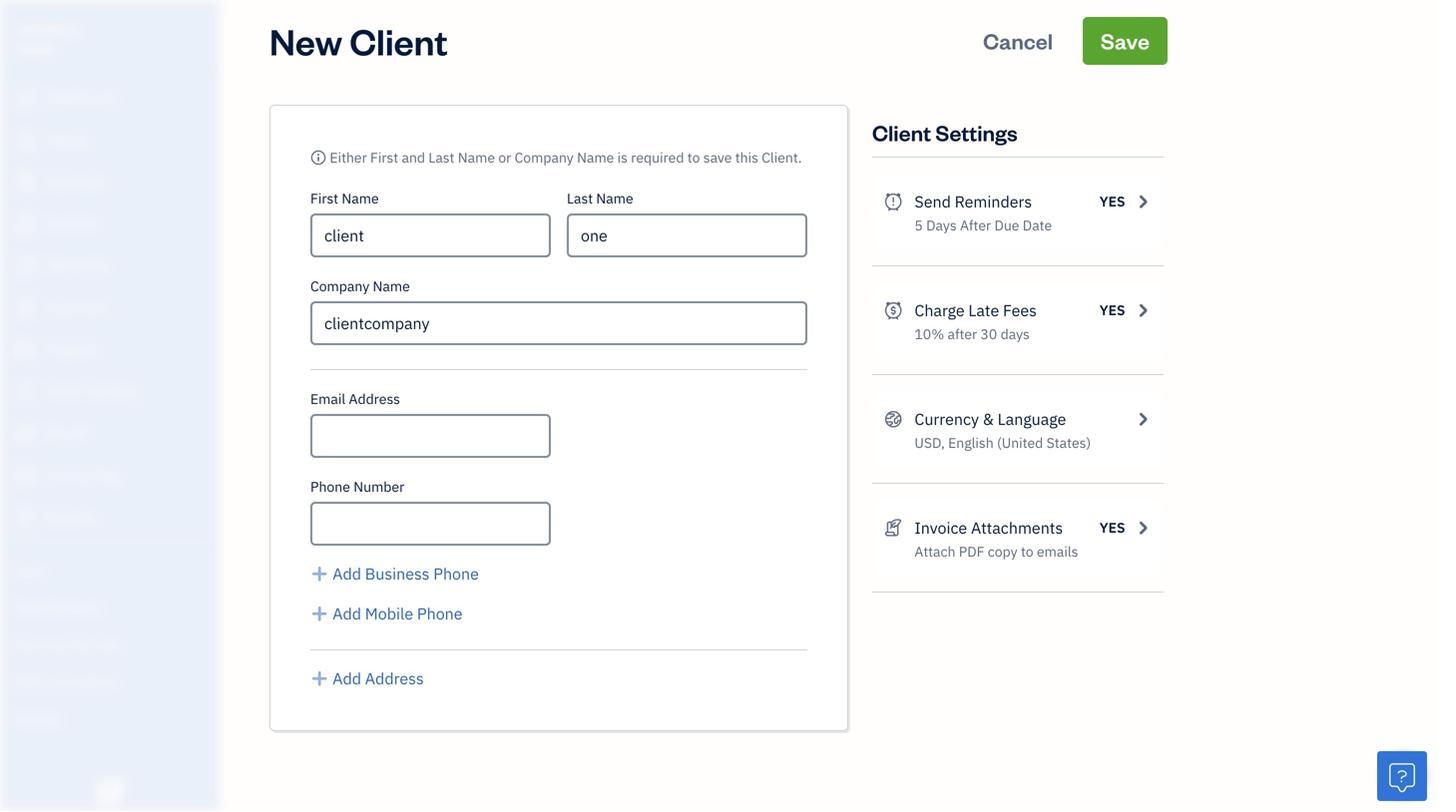 Task type: locate. For each thing, give the bounding box(es) containing it.
report image
[[13, 508, 37, 528]]

new client
[[270, 17, 448, 64]]

attachments
[[972, 518, 1064, 539]]

chart image
[[13, 466, 37, 486]]

3 yes from the top
[[1100, 519, 1126, 537]]

name down is
[[597, 189, 634, 208]]

2 vertical spatial add
[[333, 668, 361, 689]]

1 vertical spatial last
[[567, 189, 593, 208]]

10% after 30 days
[[915, 325, 1030, 343]]

0 vertical spatial last
[[429, 148, 455, 167]]

1 horizontal spatial first
[[370, 148, 399, 167]]

2 vertical spatial plus image
[[311, 667, 329, 691]]

phone inside add business phone button
[[434, 564, 479, 585]]

address inside "add address" button
[[365, 668, 424, 689]]

client settings
[[873, 118, 1018, 147]]

dashboard image
[[13, 89, 37, 109]]

settings up send reminders
[[936, 118, 1018, 147]]

last
[[429, 148, 455, 167], [567, 189, 593, 208]]

0 horizontal spatial to
[[688, 148, 700, 167]]

2 yes from the top
[[1100, 301, 1126, 320]]

chevronright image for charge late fees
[[1134, 299, 1152, 323]]

0 vertical spatial address
[[349, 390, 400, 408]]

1 vertical spatial phone
[[434, 564, 479, 585]]

0 vertical spatial to
[[688, 148, 700, 167]]

5
[[915, 216, 923, 235]]

chevronright image
[[1134, 190, 1152, 214], [1134, 407, 1152, 431]]

yes for charge late fees
[[1100, 301, 1126, 320]]

chevronright image for yes
[[1134, 190, 1152, 214]]

address
[[349, 390, 400, 408], [365, 668, 424, 689]]

add inside button
[[333, 604, 361, 625]]

First Name text field
[[311, 214, 551, 258]]

settings link
[[5, 702, 214, 737]]

to left save
[[688, 148, 700, 167]]

0 vertical spatial client
[[350, 17, 448, 64]]

first right either
[[370, 148, 399, 167]]

to
[[688, 148, 700, 167], [1021, 543, 1034, 561]]

3 plus image from the top
[[311, 667, 329, 691]]

name
[[458, 148, 495, 167], [577, 148, 614, 167], [342, 189, 379, 208], [597, 189, 634, 208], [373, 277, 410, 296]]

1 vertical spatial first
[[311, 189, 339, 208]]

1 add from the top
[[333, 564, 361, 585]]

charge late fees
[[915, 300, 1037, 321]]

freshbooks image
[[94, 780, 126, 804]]

company right or
[[515, 148, 574, 167]]

1 vertical spatial settings
[[15, 710, 61, 727]]

is
[[618, 148, 628, 167]]

1 chevronright image from the top
[[1134, 299, 1152, 323]]

0 vertical spatial plus image
[[311, 562, 329, 586]]

settings inside main element
[[15, 710, 61, 727]]

plus image left business
[[311, 562, 329, 586]]

1 vertical spatial plus image
[[311, 602, 329, 626]]

pdf
[[959, 543, 985, 561]]

add left mobile
[[333, 604, 361, 625]]

1 yes from the top
[[1100, 192, 1126, 211]]

Last Name text field
[[567, 214, 808, 258]]

0 vertical spatial settings
[[936, 118, 1018, 147]]

and
[[402, 148, 425, 167], [48, 637, 69, 653]]

add
[[333, 564, 361, 585], [333, 604, 361, 625], [333, 668, 361, 689]]

save
[[704, 148, 732, 167]]

address down add mobile phone on the left bottom
[[365, 668, 424, 689]]

add down add mobile phone button
[[333, 668, 361, 689]]

reminders
[[955, 191, 1033, 212]]

after
[[961, 216, 992, 235]]

first
[[370, 148, 399, 167], [311, 189, 339, 208]]

states)
[[1047, 434, 1092, 452]]

1 horizontal spatial and
[[402, 148, 425, 167]]

plus image
[[311, 562, 329, 586], [311, 602, 329, 626], [311, 667, 329, 691]]

required
[[631, 148, 684, 167]]

1 vertical spatial chevronright image
[[1134, 407, 1152, 431]]

resource center badge image
[[1378, 752, 1428, 802]]

2 chevronright image from the top
[[1134, 516, 1152, 540]]

client up latereminders icon
[[873, 118, 932, 147]]

and right the items
[[48, 637, 69, 653]]

send
[[915, 191, 951, 212]]

add mobile phone
[[333, 604, 463, 625]]

0 horizontal spatial and
[[48, 637, 69, 653]]

apps link
[[5, 554, 214, 589]]

primary image
[[311, 148, 327, 167]]

1 vertical spatial client
[[873, 118, 932, 147]]

add left business
[[333, 564, 361, 585]]

phone right mobile
[[417, 604, 463, 625]]

first down the primary image
[[311, 189, 339, 208]]

estimate image
[[13, 173, 37, 193]]

1 plus image from the top
[[311, 562, 329, 586]]

items and services
[[15, 637, 120, 653]]

expense image
[[13, 299, 37, 319]]

plus image left add address
[[311, 667, 329, 691]]

add address
[[333, 668, 424, 689]]

name down first name text field
[[373, 277, 410, 296]]

days
[[927, 216, 957, 235]]

money image
[[13, 424, 37, 444]]

apps
[[15, 563, 45, 579]]

client.
[[762, 148, 802, 167]]

to right copy
[[1021, 543, 1034, 561]]

chevronright image for invoice attachments
[[1134, 516, 1152, 540]]

currency
[[915, 409, 980, 430]]

items
[[15, 637, 46, 653]]

phone left number
[[311, 478, 350, 496]]

2 vertical spatial yes
[[1100, 519, 1126, 537]]

owner
[[16, 39, 56, 56]]

invoice
[[915, 518, 968, 539]]

1 vertical spatial yes
[[1100, 301, 1126, 320]]

1 vertical spatial add
[[333, 604, 361, 625]]

1 vertical spatial and
[[48, 637, 69, 653]]

address right email
[[349, 390, 400, 408]]

charge
[[915, 300, 965, 321]]

attach
[[915, 543, 956, 561]]

1 vertical spatial address
[[365, 668, 424, 689]]

and right either
[[402, 148, 425, 167]]

settings
[[936, 118, 1018, 147], [15, 710, 61, 727]]

chevronright image
[[1134, 299, 1152, 323], [1134, 516, 1152, 540]]

0 vertical spatial yes
[[1100, 192, 1126, 211]]

add for add business phone
[[333, 564, 361, 585]]

last left or
[[429, 148, 455, 167]]

client
[[350, 17, 448, 64], [873, 118, 932, 147]]

0 horizontal spatial company
[[311, 277, 370, 296]]

name down either
[[342, 189, 379, 208]]

yes
[[1100, 192, 1126, 211], [1100, 301, 1126, 320], [1100, 519, 1126, 537]]

emails
[[1037, 543, 1079, 561]]

2 plus image from the top
[[311, 602, 329, 626]]

0 horizontal spatial last
[[429, 148, 455, 167]]

1 vertical spatial company
[[311, 277, 370, 296]]

company owner
[[16, 18, 78, 56]]

1 chevronright image from the top
[[1134, 190, 1152, 214]]

team
[[15, 600, 47, 616]]

or
[[499, 148, 512, 167]]

name left is
[[577, 148, 614, 167]]

after
[[948, 325, 978, 343]]

2 chevronright image from the top
[[1134, 407, 1152, 431]]

0 vertical spatial add
[[333, 564, 361, 585]]

phone inside add mobile phone button
[[417, 604, 463, 625]]

Phone Number text field
[[311, 502, 551, 546]]

0 vertical spatial phone
[[311, 478, 350, 496]]

0 vertical spatial first
[[370, 148, 399, 167]]

1 vertical spatial chevronright image
[[1134, 516, 1152, 540]]

0 horizontal spatial settings
[[15, 710, 61, 727]]

plus image left mobile
[[311, 602, 329, 626]]

1 vertical spatial to
[[1021, 543, 1034, 561]]

save button
[[1083, 17, 1168, 65]]

items and services link
[[5, 628, 214, 663]]

either first and last name or company name is required to save this client.
[[330, 148, 802, 167]]

company
[[16, 18, 78, 37]]

company down first name in the left top of the page
[[311, 277, 370, 296]]

1 horizontal spatial company
[[515, 148, 574, 167]]

services
[[72, 637, 120, 653]]

company
[[515, 148, 574, 167], [311, 277, 370, 296]]

last down either first and last name or company name is required to save this client.
[[567, 189, 593, 208]]

add for add mobile phone
[[333, 604, 361, 625]]

settings down the 'bank'
[[15, 710, 61, 727]]

english
[[949, 434, 994, 452]]

latefees image
[[885, 299, 903, 323]]

phone down phone number text box
[[434, 564, 479, 585]]

1 horizontal spatial settings
[[936, 118, 1018, 147]]

3 add from the top
[[333, 668, 361, 689]]

0 vertical spatial chevronright image
[[1134, 190, 1152, 214]]

2 add from the top
[[333, 604, 361, 625]]

phone
[[311, 478, 350, 496], [434, 564, 479, 585], [417, 604, 463, 625]]

2 vertical spatial phone
[[417, 604, 463, 625]]

add address button
[[311, 667, 424, 691]]

0 vertical spatial chevronright image
[[1134, 299, 1152, 323]]

yes for send reminders
[[1100, 192, 1126, 211]]

language
[[998, 409, 1067, 430]]

client right 'new'
[[350, 17, 448, 64]]

late
[[969, 300, 1000, 321]]



Task type: describe. For each thing, give the bounding box(es) containing it.
latereminders image
[[885, 190, 903, 214]]

plus image for add address
[[311, 667, 329, 691]]

phone for add business phone
[[434, 564, 479, 585]]

1 horizontal spatial client
[[873, 118, 932, 147]]

client image
[[13, 131, 37, 151]]

mobile
[[365, 604, 414, 625]]

add business phone button
[[311, 562, 479, 586]]

date
[[1023, 216, 1053, 235]]

Company Name text field
[[311, 302, 808, 345]]

name for company name
[[373, 277, 410, 296]]

30
[[981, 325, 998, 343]]

(united
[[997, 434, 1044, 452]]

new
[[270, 17, 343, 64]]

usd, english (united states)
[[915, 434, 1092, 452]]

first name
[[311, 189, 379, 208]]

invoice attachments
[[915, 518, 1064, 539]]

send reminders
[[915, 191, 1033, 212]]

business
[[365, 564, 430, 585]]

name for first name
[[342, 189, 379, 208]]

chevronright image for currency & language
[[1134, 407, 1152, 431]]

usd,
[[915, 434, 945, 452]]

due
[[995, 216, 1020, 235]]

1 horizontal spatial to
[[1021, 543, 1034, 561]]

company name
[[311, 277, 410, 296]]

either
[[330, 148, 367, 167]]

currencyandlanguage image
[[885, 407, 903, 431]]

payment image
[[13, 257, 37, 277]]

1 horizontal spatial last
[[567, 189, 593, 208]]

save
[[1101, 26, 1150, 55]]

add for add address
[[333, 668, 361, 689]]

members
[[49, 600, 102, 616]]

main element
[[0, 0, 270, 812]]

0 vertical spatial company
[[515, 148, 574, 167]]

invoices image
[[885, 516, 903, 540]]

days
[[1001, 325, 1030, 343]]

number
[[354, 478, 405, 496]]

this
[[736, 148, 759, 167]]

plus image for add business phone
[[311, 562, 329, 586]]

phone for add mobile phone
[[417, 604, 463, 625]]

cancel button
[[966, 17, 1071, 65]]

5 days after due date
[[915, 216, 1053, 235]]

team members
[[15, 600, 102, 616]]

bank
[[15, 673, 44, 690]]

timer image
[[13, 382, 37, 402]]

address for email address
[[349, 390, 400, 408]]

0 horizontal spatial first
[[311, 189, 339, 208]]

yes for invoice attachments
[[1100, 519, 1126, 537]]

bank connections
[[15, 673, 117, 690]]

team members link
[[5, 591, 214, 626]]

name left or
[[458, 148, 495, 167]]

phone number
[[311, 478, 405, 496]]

fees
[[1004, 300, 1037, 321]]

Email Address text field
[[311, 414, 551, 458]]

add mobile phone button
[[311, 602, 463, 626]]

and inside main element
[[48, 637, 69, 653]]

add business phone
[[333, 564, 479, 585]]

plus image for add mobile phone
[[311, 602, 329, 626]]

0 horizontal spatial client
[[350, 17, 448, 64]]

email address
[[311, 390, 400, 408]]

name for last name
[[597, 189, 634, 208]]

project image
[[13, 340, 37, 360]]

last name
[[567, 189, 634, 208]]

connections
[[46, 673, 117, 690]]

email
[[311, 390, 346, 408]]

cancel
[[984, 26, 1054, 55]]

10%
[[915, 325, 945, 343]]

bank connections link
[[5, 665, 214, 700]]

address for add address
[[365, 668, 424, 689]]

copy
[[988, 543, 1018, 561]]

0 vertical spatial and
[[402, 148, 425, 167]]

currency & language
[[915, 409, 1067, 430]]

attach pdf copy to emails
[[915, 543, 1079, 561]]

&
[[983, 409, 994, 430]]

invoice image
[[13, 215, 37, 235]]



Task type: vqa. For each thing, say whether or not it's contained in the screenshot.
Estimate Amount
no



